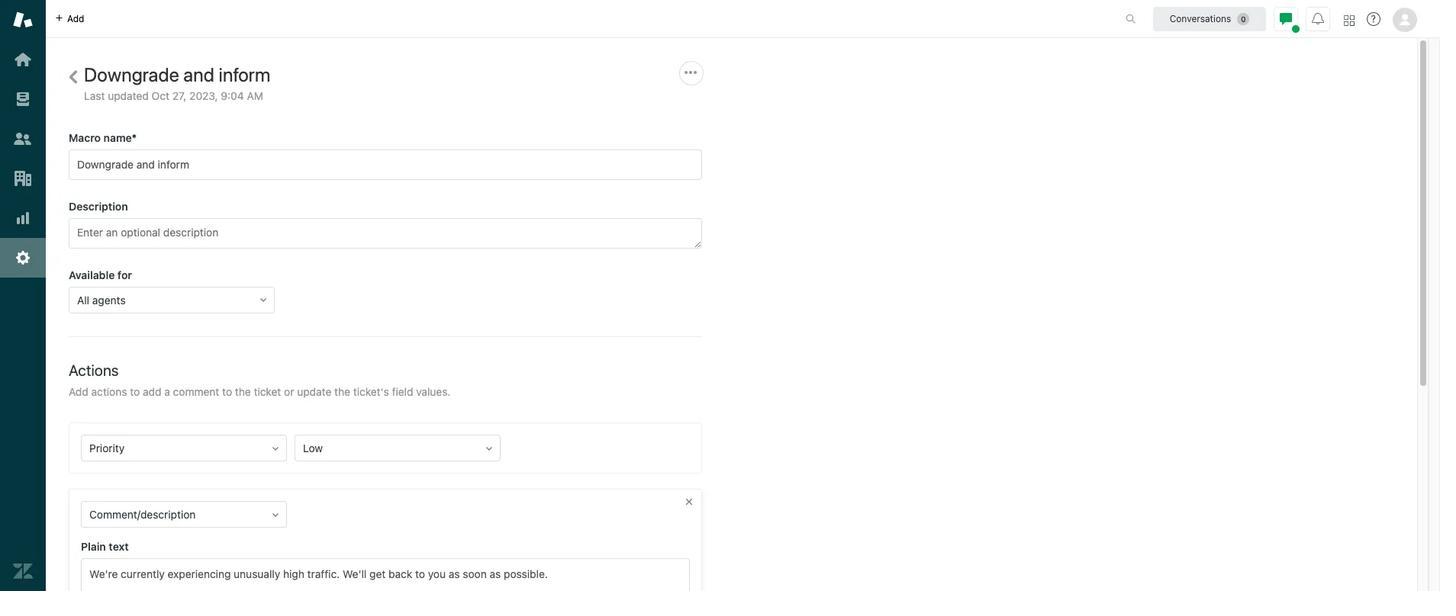 Task type: locate. For each thing, give the bounding box(es) containing it.
notifications image
[[1313, 13, 1325, 25]]

get started image
[[13, 50, 33, 69]]

zendesk image
[[13, 562, 33, 582]]

views image
[[13, 89, 33, 109]]

conversations button
[[1154, 6, 1267, 31]]

zendesk products image
[[1345, 15, 1355, 26]]

organizations image
[[13, 169, 33, 189]]

zendesk support image
[[13, 10, 33, 30]]

main element
[[0, 0, 46, 592]]

button displays agent's chat status as online. image
[[1280, 13, 1293, 25]]

get help image
[[1367, 12, 1381, 26]]

add
[[67, 13, 84, 24]]

admin image
[[13, 248, 33, 268]]



Task type: describe. For each thing, give the bounding box(es) containing it.
reporting image
[[13, 208, 33, 228]]

conversations
[[1170, 13, 1232, 24]]

customers image
[[13, 129, 33, 149]]

add button
[[46, 0, 94, 37]]



